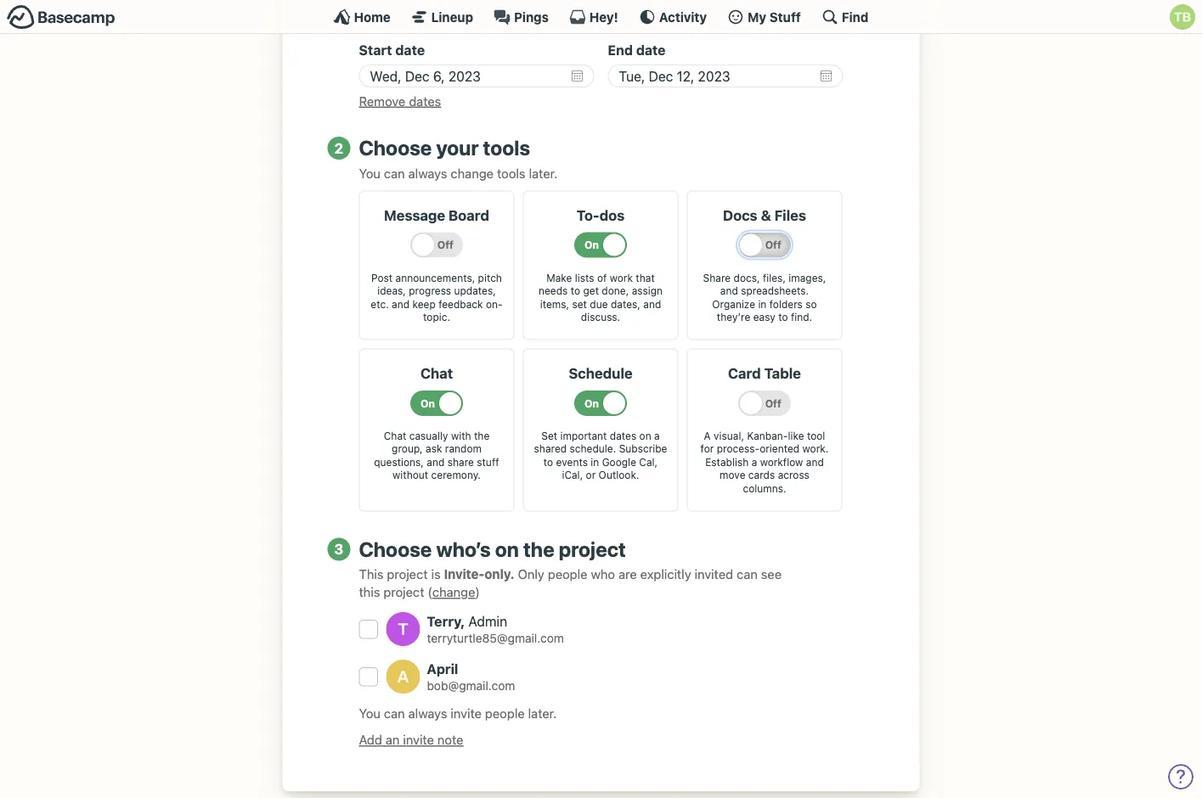 Task type: locate. For each thing, give the bounding box(es) containing it.
find.
[[791, 311, 813, 323]]

0 vertical spatial always
[[408, 166, 447, 181]]

a up cards on the bottom right
[[752, 456, 757, 468]]

1 vertical spatial later.
[[528, 707, 557, 721]]

and down ask
[[427, 456, 445, 468]]

0 vertical spatial invite
[[451, 707, 482, 721]]

assign
[[632, 285, 663, 297]]

dates
[[409, 93, 441, 108], [610, 430, 637, 442]]

2 choose date… field from the left
[[608, 65, 843, 87]]

change down invite-
[[432, 585, 475, 600]]

to-
[[577, 207, 600, 223]]

terry,
[[427, 614, 465, 630]]

0 vertical spatial to
[[571, 285, 580, 297]]

change )
[[432, 585, 480, 600]]

0 vertical spatial chat
[[421, 365, 453, 382]]

on-
[[486, 298, 503, 310]]

1 vertical spatial the
[[523, 537, 555, 561]]

1 horizontal spatial people
[[548, 567, 588, 582]]

chat inside chat casually with the group, ask random questions, and share stuff without ceremony.
[[384, 430, 407, 442]]

the inside chat casually with the group, ask random questions, and share stuff without ceremony.
[[474, 430, 490, 442]]

0 horizontal spatial chat
[[384, 430, 407, 442]]

0 vertical spatial can
[[384, 166, 405, 181]]

date for start date
[[395, 42, 425, 58]]

later. for you can always invite people later.
[[528, 707, 557, 721]]

you down "remove" at the left
[[359, 166, 381, 181]]

0 vertical spatial a
[[654, 430, 660, 442]]

2 vertical spatial project
[[384, 585, 424, 600]]

a
[[704, 430, 711, 442]]

etc.
[[371, 298, 389, 310]]

1 vertical spatial in
[[591, 456, 599, 468]]

ceremony.
[[431, 470, 481, 482]]

1 vertical spatial you
[[359, 707, 381, 721]]

can
[[384, 166, 405, 181], [737, 567, 758, 582], [384, 707, 405, 721]]

can for you can always change tools later.
[[384, 166, 405, 181]]

choose date… field down lineup
[[359, 65, 594, 87]]

schedule
[[569, 365, 633, 382]]

the up the only
[[523, 537, 555, 561]]

always for invite
[[408, 707, 447, 721]]

invite right an
[[403, 733, 434, 748]]

1 horizontal spatial to
[[571, 285, 580, 297]]

choose down remove dates
[[359, 136, 432, 160]]

or
[[586, 470, 596, 482]]

1 vertical spatial choose
[[359, 537, 432, 561]]

0 vertical spatial the
[[474, 430, 490, 442]]

topic.
[[423, 311, 450, 323]]

change
[[451, 166, 494, 181], [432, 585, 475, 600]]

1 vertical spatial invite
[[403, 733, 434, 748]]

date right the start
[[395, 42, 425, 58]]

1 you from the top
[[359, 166, 381, 181]]

dates,
[[611, 298, 641, 310]]

progress
[[409, 285, 451, 297]]

2 date from the left
[[636, 42, 666, 58]]

can up message
[[384, 166, 405, 181]]

updates,
[[454, 285, 496, 297]]

to down the shared
[[544, 456, 553, 468]]

1 vertical spatial a
[[752, 456, 757, 468]]

and down ideas,
[[392, 298, 410, 310]]

dates right "remove" at the left
[[409, 93, 441, 108]]

1 vertical spatial dates
[[610, 430, 637, 442]]

lineup
[[431, 9, 473, 24]]

set important dates on a shared schedule. subscribe to events in google cal, ical, or outlook.
[[534, 430, 667, 482]]

a inside the set important dates on a shared schedule. subscribe to events in google cal, ical, or outlook.
[[654, 430, 660, 442]]

who
[[591, 567, 615, 582]]

project up who on the bottom of page
[[559, 537, 626, 561]]

project left (
[[384, 585, 424, 600]]

subscribe
[[619, 443, 667, 455]]

across
[[778, 470, 810, 482]]

0 vertical spatial in
[[758, 298, 767, 310]]

with
[[451, 430, 471, 442]]

and down 'assign'
[[644, 298, 661, 310]]

date right "end"
[[636, 42, 666, 58]]

message board
[[384, 207, 489, 223]]

people
[[548, 567, 588, 582], [485, 707, 525, 721]]

1 horizontal spatial in
[[758, 298, 767, 310]]

tools right your
[[483, 136, 530, 160]]

choose for choose who's on the project
[[359, 537, 432, 561]]

discuss.
[[581, 311, 620, 323]]

oriented
[[760, 443, 800, 455]]

to down folders
[[779, 311, 788, 323]]

april bob@gmail.com
[[427, 661, 515, 693]]

project
[[559, 537, 626, 561], [387, 567, 428, 582], [384, 585, 424, 600]]

cal,
[[639, 456, 658, 468]]

2 vertical spatial can
[[384, 707, 405, 721]]

choose for choose your tools
[[359, 136, 432, 160]]

my stuff button
[[728, 8, 801, 25]]

in up easy
[[758, 298, 767, 310]]

0 vertical spatial you
[[359, 166, 381, 181]]

the right with
[[474, 430, 490, 442]]

are
[[619, 567, 637, 582]]

only
[[518, 567, 545, 582]]

0 vertical spatial dates
[[409, 93, 441, 108]]

in down schedule.
[[591, 456, 599, 468]]

tools down choose your tools
[[497, 166, 526, 181]]

visual,
[[714, 430, 744, 442]]

find
[[842, 9, 869, 24]]

remove dates
[[359, 93, 441, 108]]

share
[[703, 272, 731, 284]]

0 horizontal spatial to
[[544, 456, 553, 468]]

1 choose date… field from the left
[[359, 65, 594, 87]]

0 vertical spatial later.
[[529, 166, 558, 181]]

you
[[359, 166, 381, 181], [359, 707, 381, 721]]

admin
[[469, 614, 507, 630]]

post announcements, pitch ideas, progress updates, etc. and keep feedback on- topic.
[[371, 272, 503, 323]]

home link
[[334, 8, 391, 25]]

0 horizontal spatial dates
[[409, 93, 441, 108]]

they're
[[717, 311, 751, 323]]

and down work.
[[806, 456, 824, 468]]

find button
[[822, 8, 869, 25]]

1 horizontal spatial dates
[[610, 430, 637, 442]]

1 always from the top
[[408, 166, 447, 181]]

for
[[701, 443, 714, 455]]

1 horizontal spatial date
[[636, 42, 666, 58]]

0 horizontal spatial the
[[474, 430, 490, 442]]

0 horizontal spatial on
[[495, 537, 519, 561]]

2 choose from the top
[[359, 537, 432, 561]]

choose date… field for start date
[[359, 65, 594, 87]]

to inside share docs, files, images, and spreadsheets. organize in folders so they're easy to find.
[[779, 311, 788, 323]]

invite down the bob@gmail.com
[[451, 707, 482, 721]]

1 date from the left
[[395, 42, 425, 58]]

main element
[[0, 0, 1202, 34]]

project inside only people who are explicitly invited can see this project (
[[384, 585, 424, 600]]

ideas,
[[378, 285, 406, 297]]

chat for chat
[[421, 365, 453, 382]]

2 you from the top
[[359, 707, 381, 721]]

0 vertical spatial change
[[451, 166, 494, 181]]

tools
[[483, 136, 530, 160], [497, 166, 526, 181]]

0 horizontal spatial choose date… field
[[359, 65, 594, 87]]

0 vertical spatial people
[[548, 567, 588, 582]]

1 horizontal spatial chat
[[421, 365, 453, 382]]

message
[[384, 207, 445, 223]]

in
[[758, 298, 767, 310], [591, 456, 599, 468]]

1 vertical spatial always
[[408, 707, 447, 721]]

important
[[560, 430, 607, 442]]

on
[[640, 430, 652, 442], [495, 537, 519, 561]]

people down the bob@gmail.com
[[485, 707, 525, 721]]

to inside "make lists of work that needs to get done, assign items, set due dates, and discuss."
[[571, 285, 580, 297]]

and inside the post announcements, pitch ideas, progress updates, etc. and keep feedback on- topic.
[[392, 298, 410, 310]]

0 vertical spatial on
[[640, 430, 652, 442]]

always down choose your tools
[[408, 166, 447, 181]]

(
[[428, 585, 432, 600]]

1 vertical spatial change
[[432, 585, 475, 600]]

1 horizontal spatial on
[[640, 430, 652, 442]]

you for you can always invite people later.
[[359, 707, 381, 721]]

docs & files
[[723, 207, 806, 223]]

1 vertical spatial to
[[779, 311, 788, 323]]

invited
[[695, 567, 733, 582]]

chat up group,
[[384, 430, 407, 442]]

date for end date
[[636, 42, 666, 58]]

the for with
[[474, 430, 490, 442]]

of
[[597, 272, 607, 284]]

board
[[449, 207, 489, 223]]

my
[[748, 9, 767, 24]]

workflow
[[760, 456, 803, 468]]

can up an
[[384, 707, 405, 721]]

easy
[[754, 311, 776, 323]]

change down your
[[451, 166, 494, 181]]

0 horizontal spatial in
[[591, 456, 599, 468]]

stuff
[[477, 456, 499, 468]]

choose who's on the project
[[359, 537, 626, 561]]

1 vertical spatial people
[[485, 707, 525, 721]]

0 vertical spatial choose
[[359, 136, 432, 160]]

you up add
[[359, 707, 381, 721]]

1 horizontal spatial choose date… field
[[608, 65, 843, 87]]

project left 'is'
[[387, 567, 428, 582]]

1 horizontal spatial the
[[523, 537, 555, 561]]

choose up this
[[359, 537, 432, 561]]

1 choose from the top
[[359, 136, 432, 160]]

0 horizontal spatial a
[[654, 430, 660, 442]]

a up subscribe
[[654, 430, 660, 442]]

1 vertical spatial chat
[[384, 430, 407, 442]]

people left who on the bottom of page
[[548, 567, 588, 582]]

note
[[438, 733, 464, 748]]

to up set
[[571, 285, 580, 297]]

2 always from the top
[[408, 707, 447, 721]]

1 vertical spatial on
[[495, 537, 519, 561]]

hey!
[[590, 9, 619, 24]]

and up organize
[[720, 285, 738, 297]]

always up add an invite note link on the bottom of page
[[408, 707, 447, 721]]

and inside chat casually with the group, ask random questions, and share stuff without ceremony.
[[427, 456, 445, 468]]

like
[[788, 430, 804, 442]]

date
[[395, 42, 425, 58], [636, 42, 666, 58]]

chat down topic.
[[421, 365, 453, 382]]

remove dates link
[[359, 93, 441, 108]]

a visual, kanban-like tool for process-oriented work. establish a workflow and move cards across columns.
[[701, 430, 829, 495]]

pitch
[[478, 272, 502, 284]]

1 horizontal spatial a
[[752, 456, 757, 468]]

group,
[[392, 443, 423, 455]]

activity
[[659, 9, 707, 24]]

on up subscribe
[[640, 430, 652, 442]]

on up 'only.'
[[495, 537, 519, 561]]

so
[[806, 298, 817, 310]]

2 horizontal spatial to
[[779, 311, 788, 323]]

questions,
[[374, 456, 424, 468]]

dates up subscribe
[[610, 430, 637, 442]]

2 vertical spatial to
[[544, 456, 553, 468]]

0 horizontal spatial date
[[395, 42, 425, 58]]

Choose date… field
[[359, 65, 594, 87], [608, 65, 843, 87]]

can left see
[[737, 567, 758, 582]]

1 vertical spatial can
[[737, 567, 758, 582]]

the
[[474, 430, 490, 442], [523, 537, 555, 561]]

card table
[[728, 365, 801, 382]]

choose date… field down my
[[608, 65, 843, 87]]

process-
[[717, 443, 760, 455]]



Task type: vqa. For each thing, say whether or not it's contained in the screenshot.
SWITCH ACCOUNTS Image
yes



Task type: describe. For each thing, give the bounding box(es) containing it.
only people who are explicitly invited can see this project (
[[359, 567, 782, 600]]

files
[[775, 207, 806, 223]]

0 horizontal spatial invite
[[403, 733, 434, 748]]

announcements,
[[396, 272, 475, 284]]

terryturtle85@gmail.com
[[427, 631, 564, 645]]

terry, admin terryturtle85@gmail.com
[[427, 614, 564, 645]]

events
[[556, 456, 588, 468]]

without
[[393, 470, 428, 482]]

cards
[[749, 470, 775, 482]]

on inside the set important dates on a shared schedule. subscribe to events in google cal, ical, or outlook.
[[640, 430, 652, 442]]

card
[[728, 365, 761, 382]]

1 vertical spatial project
[[387, 567, 428, 582]]

you for you can always change tools later.
[[359, 166, 381, 181]]

organize
[[712, 298, 755, 310]]

choose date… field for end date
[[608, 65, 843, 87]]

shared
[[534, 443, 567, 455]]

docs
[[723, 207, 758, 223]]

make lists of work that needs to get done, assign items, set due dates, and discuss.
[[539, 272, 663, 323]]

add an invite note link
[[359, 733, 464, 748]]

lineup link
[[411, 8, 473, 25]]

switch accounts image
[[7, 4, 116, 31]]

this
[[359, 567, 384, 582]]

activity link
[[639, 8, 707, 25]]

this
[[359, 585, 380, 600]]

kanban-
[[747, 430, 788, 442]]

invite-
[[444, 567, 485, 582]]

done,
[[602, 285, 629, 297]]

)
[[475, 585, 480, 600]]

google
[[602, 456, 636, 468]]

ical,
[[562, 470, 583, 482]]

add an invite note
[[359, 733, 464, 748]]

and inside "make lists of work that needs to get done, assign items, set due dates, and discuss."
[[644, 298, 661, 310]]

end
[[608, 42, 633, 58]]

a inside a visual, kanban-like tool for process-oriented work. establish a workflow and move cards across columns.
[[752, 456, 757, 468]]

to inside the set important dates on a shared schedule. subscribe to events in google cal, ical, or outlook.
[[544, 456, 553, 468]]

april image
[[386, 660, 420, 694]]

get
[[583, 285, 599, 297]]

share
[[448, 456, 474, 468]]

share docs, files, images, and spreadsheets. organize in folders so they're easy to find.
[[703, 272, 826, 323]]

establish
[[706, 456, 749, 468]]

always for change
[[408, 166, 447, 181]]

see
[[761, 567, 782, 582]]

and inside share docs, files, images, and spreadsheets. organize in folders so they're easy to find.
[[720, 285, 738, 297]]

casually
[[409, 430, 448, 442]]

needs
[[539, 285, 568, 297]]

the for on
[[523, 537, 555, 561]]

your
[[436, 136, 479, 160]]

you can always change tools later.
[[359, 166, 558, 181]]

explicitly
[[641, 567, 691, 582]]

pings button
[[494, 8, 549, 25]]

choose your tools
[[359, 136, 530, 160]]

chat for chat casually with the group, ask random questions, and share stuff without ceremony.
[[384, 430, 407, 442]]

who's
[[436, 537, 491, 561]]

set
[[542, 430, 558, 442]]

0 horizontal spatial people
[[485, 707, 525, 721]]

move
[[720, 470, 746, 482]]

my stuff
[[748, 9, 801, 24]]

files,
[[763, 272, 786, 284]]

tim burton image
[[1170, 4, 1196, 30]]

in inside the set important dates on a shared schedule. subscribe to events in google cal, ical, or outlook.
[[591, 456, 599, 468]]

change link
[[432, 585, 475, 600]]

dos
[[600, 207, 625, 223]]

you can always invite people later.
[[359, 707, 557, 721]]

0 vertical spatial tools
[[483, 136, 530, 160]]

schedule.
[[570, 443, 616, 455]]

can for you can always invite people later.
[[384, 707, 405, 721]]

an
[[386, 733, 400, 748]]

due
[[590, 298, 608, 310]]

this project is invite-only.
[[359, 567, 515, 582]]

random
[[445, 443, 482, 455]]

only.
[[485, 567, 515, 582]]

1 vertical spatial tools
[[497, 166, 526, 181]]

3
[[334, 541, 344, 558]]

to-dos
[[577, 207, 625, 223]]

hey! button
[[569, 8, 619, 25]]

in inside share docs, files, images, and spreadsheets. organize in folders so they're easy to find.
[[758, 298, 767, 310]]

start date
[[359, 42, 425, 58]]

that
[[636, 272, 655, 284]]

later. for you can always change tools later.
[[529, 166, 558, 181]]

table
[[765, 365, 801, 382]]

&
[[761, 207, 771, 223]]

can inside only people who are explicitly invited can see this project (
[[737, 567, 758, 582]]

terry image
[[386, 613, 420, 647]]

0 vertical spatial project
[[559, 537, 626, 561]]

dates inside the set important dates on a shared schedule. subscribe to events in google cal, ical, or outlook.
[[610, 430, 637, 442]]

post
[[371, 272, 393, 284]]

remove
[[359, 93, 406, 108]]

april
[[427, 661, 458, 677]]

and inside a visual, kanban-like tool for process-oriented work. establish a workflow and move cards across columns.
[[806, 456, 824, 468]]

make
[[547, 272, 572, 284]]

bob@gmail.com
[[427, 679, 515, 693]]

people inside only people who are explicitly invited can see this project (
[[548, 567, 588, 582]]

1 horizontal spatial invite
[[451, 707, 482, 721]]



